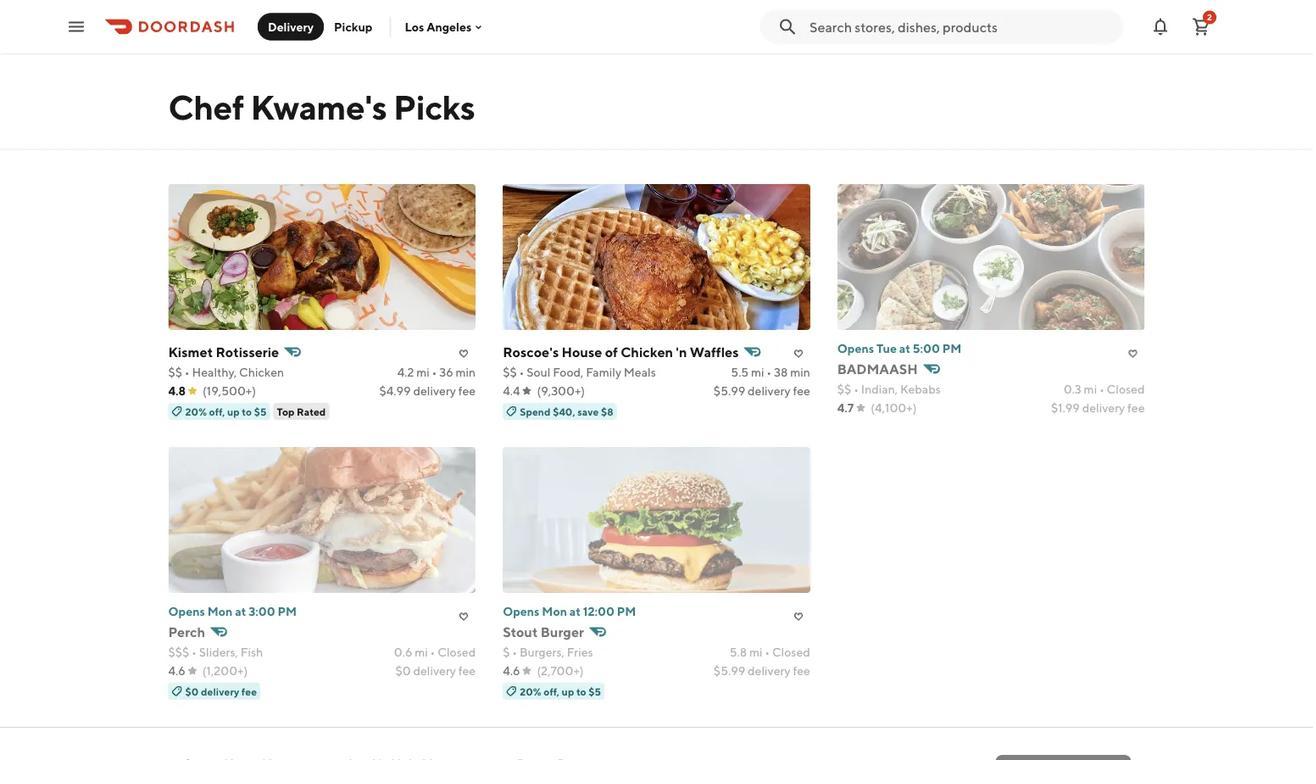 Task type: vqa. For each thing, say whether or not it's contained in the screenshot.
the top $4.78 •
no



Task type: describe. For each thing, give the bounding box(es) containing it.
0 vertical spatial 20% off, up to $5
[[185, 405, 267, 417]]

kismet
[[168, 344, 213, 360]]

mi right 5.5
[[752, 365, 765, 379]]

$4.99 delivery fee
[[380, 384, 476, 398]]

4.7
[[838, 401, 854, 415]]

los
[[405, 20, 424, 34]]

stout burger
[[503, 624, 584, 640]]

of
[[605, 344, 618, 360]]

1 horizontal spatial 20% off, up to $5
[[520, 685, 601, 697]]

mi right 4.2
[[417, 365, 430, 379]]

0 vertical spatial up
[[227, 405, 240, 417]]

12:00
[[583, 604, 615, 618]]

0 vertical spatial 20%
[[185, 405, 207, 417]]

sliders,
[[199, 645, 238, 659]]

pm for badmaash
[[943, 341, 962, 355]]

opens tue at 5:00 pm
[[838, 341, 962, 355]]

at for stout burger
[[570, 604, 581, 618]]

4.2
[[398, 365, 414, 379]]

notification bell image
[[1151, 17, 1171, 37]]

1 vertical spatial $0
[[185, 685, 199, 697]]

at for badmaash
[[900, 341, 911, 355]]

picks
[[394, 87, 475, 127]]

pm for stout burger
[[617, 604, 637, 618]]

kebabs
[[901, 382, 941, 396]]

roscoe's
[[503, 344, 559, 360]]

delivery button
[[258, 13, 324, 40]]

$5.99 for (2,700+)
[[714, 664, 746, 678]]

$
[[503, 645, 510, 659]]

2 horizontal spatial $$
[[838, 382, 852, 396]]

chicken for of
[[621, 344, 674, 360]]

$1.99 delivery fee
[[1052, 401, 1146, 415]]

(1,200+)
[[203, 664, 248, 678]]

$1.99
[[1052, 401, 1081, 415]]

save
[[578, 405, 599, 417]]

rotisserie
[[216, 344, 279, 360]]

top
[[277, 405, 295, 417]]

rated
[[297, 405, 326, 417]]

house
[[562, 344, 603, 360]]

kwame's
[[251, 87, 387, 127]]

delivery down (1,200+)
[[201, 685, 239, 697]]

soul
[[527, 365, 551, 379]]

3:00
[[249, 604, 275, 618]]

spend $40, save $8
[[520, 405, 614, 417]]

fries
[[567, 645, 593, 659]]

• left 36
[[432, 365, 437, 379]]

food,
[[553, 365, 584, 379]]

family
[[586, 365, 622, 379]]

4.4
[[503, 384, 520, 398]]

4.6 for stout burger
[[503, 664, 520, 678]]

opens mon at 3:00 pm
[[168, 604, 297, 618]]

top rated
[[277, 405, 326, 417]]

pm for perch
[[278, 604, 297, 618]]

pickup
[[334, 20, 373, 34]]

burger
[[541, 624, 584, 640]]

1 horizontal spatial to
[[577, 685, 587, 697]]

$$ • soul food, family meals
[[503, 365, 656, 379]]

$4.99
[[380, 384, 411, 398]]

fee for (2,700+)
[[793, 664, 811, 678]]

opens mon at 12:00 pm
[[503, 604, 637, 618]]

$$ for kismet rotisserie
[[168, 365, 182, 379]]

• right $
[[513, 645, 518, 659]]

$$ for roscoe's house of chicken 'n waffles
[[503, 365, 517, 379]]

chef
[[168, 87, 244, 127]]

spend
[[520, 405, 551, 417]]

los angeles button
[[405, 20, 485, 34]]

opens for stout burger
[[503, 604, 540, 618]]

$$$ • sliders, fish
[[168, 645, 263, 659]]

fee for (4,100+)
[[1128, 401, 1146, 415]]

waffles
[[690, 344, 739, 360]]

stout
[[503, 624, 538, 640]]

1 vertical spatial $5
[[589, 685, 601, 697]]

$5.99 for (9,300+)
[[714, 384, 746, 398]]

5.8 mi • closed
[[730, 645, 811, 659]]

2
[[1208, 12, 1213, 22]]

0 vertical spatial to
[[242, 405, 252, 417]]

Store search: begin typing to search for stores available on DoorDash text field
[[810, 17, 1114, 36]]

perch
[[168, 624, 205, 640]]

5.5
[[731, 365, 749, 379]]

chef kwame's picks
[[168, 87, 475, 127]]

1 vertical spatial 20%
[[520, 685, 542, 697]]

fee down (1,200+)
[[242, 685, 257, 697]]

4.8
[[168, 384, 186, 398]]

1 horizontal spatial $0 delivery fee
[[396, 664, 476, 678]]

mon for stout burger
[[542, 604, 567, 618]]

burgers,
[[520, 645, 565, 659]]

1 horizontal spatial off,
[[544, 685, 560, 697]]



Task type: locate. For each thing, give the bounding box(es) containing it.
0 horizontal spatial 20%
[[185, 405, 207, 417]]

fee
[[459, 384, 476, 398], [793, 384, 811, 398], [1128, 401, 1146, 415], [459, 664, 476, 678], [793, 664, 811, 678], [242, 685, 257, 697]]

4.6 down $
[[503, 664, 520, 678]]

1 min from the left
[[456, 365, 476, 379]]

delivery down 5.8 mi • closed
[[748, 664, 791, 678]]

2 4.6 from the left
[[503, 664, 520, 678]]

(19,500+)
[[203, 384, 256, 398]]

closed up $1.99 delivery fee
[[1107, 382, 1146, 396]]

0 horizontal spatial pm
[[278, 604, 297, 618]]

(2,700+)
[[537, 664, 584, 678]]

1 mon from the left
[[208, 604, 233, 618]]

0 horizontal spatial at
[[235, 604, 246, 618]]

1 vertical spatial to
[[577, 685, 587, 697]]

fee down 4.2 mi • 36 min
[[459, 384, 476, 398]]

off, down (19,500+)
[[209, 405, 225, 417]]

1 vertical spatial up
[[562, 685, 575, 697]]

opens up perch
[[168, 604, 205, 618]]

1 horizontal spatial opens
[[503, 604, 540, 618]]

delivery for (9,300+)
[[748, 384, 791, 398]]

1 vertical spatial $0 delivery fee
[[185, 685, 257, 697]]

delivery for (19,500+)
[[413, 384, 456, 398]]

1 vertical spatial $5.99 delivery fee
[[714, 664, 811, 678]]

$0 down the 0.6
[[396, 664, 411, 678]]

chicken for healthy,
[[239, 365, 284, 379]]

1 horizontal spatial closed
[[773, 645, 811, 659]]

min right 36
[[456, 365, 476, 379]]

indian,
[[862, 382, 898, 396]]

mi for badmaash
[[1085, 382, 1098, 396]]

20% down (2,700+)
[[520, 685, 542, 697]]

5.5 mi • 38 min
[[731, 365, 811, 379]]

2 horizontal spatial closed
[[1107, 382, 1146, 396]]

$5.99 down 5.8
[[714, 664, 746, 678]]

to down (2,700+)
[[577, 685, 587, 697]]

los angeles
[[405, 20, 472, 34]]

$5.99 delivery fee down 5.5 mi • 38 min
[[714, 384, 811, 398]]

1 4.6 from the left
[[168, 664, 186, 678]]

(4,100+)
[[871, 401, 917, 415]]

1 horizontal spatial mon
[[542, 604, 567, 618]]

$ • burgers, fries
[[503, 645, 593, 659]]

36
[[440, 365, 454, 379]]

at left 3:00
[[235, 604, 246, 618]]

2 button
[[1185, 10, 1219, 44]]

$$$
[[168, 645, 189, 659]]

fee down 5.8 mi • closed
[[793, 664, 811, 678]]

• up $1.99 delivery fee
[[1100, 382, 1105, 396]]

pickup button
[[324, 13, 383, 40]]

0 vertical spatial $0
[[396, 664, 411, 678]]

1 horizontal spatial $5
[[589, 685, 601, 697]]

20% down 4.8
[[185, 405, 207, 417]]

$5 down fries
[[589, 685, 601, 697]]

$5.99 delivery fee for (9,300+)
[[714, 384, 811, 398]]

0.3
[[1064, 382, 1082, 396]]

pm
[[943, 341, 962, 355], [278, 604, 297, 618], [617, 604, 637, 618]]

• left soul
[[520, 365, 525, 379]]

kismet rotisserie
[[168, 344, 279, 360]]

1 horizontal spatial pm
[[617, 604, 637, 618]]

at right tue at the right top of the page
[[900, 341, 911, 355]]

0 vertical spatial $0 delivery fee
[[396, 664, 476, 678]]

opens for badmaash
[[838, 341, 875, 355]]

• right the 0.6
[[431, 645, 436, 659]]

0 horizontal spatial min
[[456, 365, 476, 379]]

at for perch
[[235, 604, 246, 618]]

1 items, open order cart image
[[1192, 17, 1212, 37]]

4.6 down $$$
[[168, 664, 186, 678]]

$5.99 down 5.5
[[714, 384, 746, 398]]

1 $5.99 delivery fee from the top
[[714, 384, 811, 398]]

chicken up 'meals'
[[621, 344, 674, 360]]

fee for (1,200+)
[[459, 664, 476, 678]]

fee down 0.3 mi • closed
[[1128, 401, 1146, 415]]

0 horizontal spatial $0 delivery fee
[[185, 685, 257, 697]]

pm right 3:00
[[278, 604, 297, 618]]

(9,300+)
[[537, 384, 585, 398]]

0.6 mi • closed
[[394, 645, 476, 659]]

0 horizontal spatial 4.6
[[168, 664, 186, 678]]

2 horizontal spatial at
[[900, 341, 911, 355]]

delivery down 4.2 mi • 36 min
[[413, 384, 456, 398]]

• down "kismet"
[[185, 365, 190, 379]]

0 horizontal spatial opens
[[168, 604, 205, 618]]

20% off, up to $5 down (2,700+)
[[520, 685, 601, 697]]

0 vertical spatial chicken
[[621, 344, 674, 360]]

off,
[[209, 405, 225, 417], [544, 685, 560, 697]]

0 vertical spatial $5.99
[[714, 384, 746, 398]]

closed for stout burger
[[773, 645, 811, 659]]

4.2 mi • 36 min
[[398, 365, 476, 379]]

off, down (2,700+)
[[544, 685, 560, 697]]

• right 5.8
[[765, 645, 770, 659]]

closed
[[1107, 382, 1146, 396], [438, 645, 476, 659], [773, 645, 811, 659]]

$8
[[601, 405, 614, 417]]

mon up burger
[[542, 604, 567, 618]]

mi right 0.3
[[1085, 382, 1098, 396]]

0.3 mi • closed
[[1064, 382, 1146, 396]]

'n
[[676, 344, 688, 360]]

0 horizontal spatial up
[[227, 405, 240, 417]]

min for kismet rotisserie
[[456, 365, 476, 379]]

$5.99 delivery fee for (2,700+)
[[714, 664, 811, 678]]

chicken
[[621, 344, 674, 360], [239, 365, 284, 379]]

38
[[774, 365, 788, 379]]

$40,
[[553, 405, 576, 417]]

min right 38
[[791, 365, 811, 379]]

closed for perch
[[438, 645, 476, 659]]

•
[[185, 365, 190, 379], [432, 365, 437, 379], [520, 365, 525, 379], [767, 365, 772, 379], [854, 382, 859, 396], [1100, 382, 1105, 396], [192, 645, 197, 659], [431, 645, 436, 659], [513, 645, 518, 659], [765, 645, 770, 659]]

fee down 0.6 mi • closed
[[459, 664, 476, 678]]

roscoe's house of chicken 'n waffles
[[503, 344, 739, 360]]

mi right the 0.6
[[415, 645, 428, 659]]

0 horizontal spatial to
[[242, 405, 252, 417]]

min
[[456, 365, 476, 379], [791, 365, 811, 379]]

2 mon from the left
[[542, 604, 567, 618]]

0 vertical spatial $5.99 delivery fee
[[714, 384, 811, 398]]

20% off, up to $5
[[185, 405, 267, 417], [520, 685, 601, 697]]

• right $$$
[[192, 645, 197, 659]]

meals
[[624, 365, 656, 379]]

1 horizontal spatial $0
[[396, 664, 411, 678]]

1 horizontal spatial 20%
[[520, 685, 542, 697]]

$$ up 4.8
[[168, 365, 182, 379]]

$5 left top
[[254, 405, 267, 417]]

mi right 5.8
[[750, 645, 763, 659]]

mon
[[208, 604, 233, 618], [542, 604, 567, 618]]

delivery for (1,200+)
[[413, 664, 456, 678]]

• up "4.7" at the bottom right of the page
[[854, 382, 859, 396]]

0.6
[[394, 645, 413, 659]]

open menu image
[[66, 17, 87, 37]]

1 horizontal spatial $$
[[503, 365, 517, 379]]

fish
[[241, 645, 263, 659]]

healthy,
[[192, 365, 237, 379]]

mi for stout burger
[[750, 645, 763, 659]]

1 vertical spatial 20% off, up to $5
[[520, 685, 601, 697]]

badmaash
[[838, 361, 918, 377]]

20% off, up to $5 down (19,500+)
[[185, 405, 267, 417]]

1 horizontal spatial up
[[562, 685, 575, 697]]

mon for perch
[[208, 604, 233, 618]]

$0 delivery fee
[[396, 664, 476, 678], [185, 685, 257, 697]]

2 $5.99 from the top
[[714, 664, 746, 678]]

fee for (9,300+)
[[793, 384, 811, 398]]

1 vertical spatial $5.99
[[714, 664, 746, 678]]

closed for badmaash
[[1107, 382, 1146, 396]]

1 horizontal spatial min
[[791, 365, 811, 379]]

to down (19,500+)
[[242, 405, 252, 417]]

2 min from the left
[[791, 365, 811, 379]]

1 horizontal spatial 4.6
[[503, 664, 520, 678]]

at left 12:00
[[570, 604, 581, 618]]

1 horizontal spatial at
[[570, 604, 581, 618]]

0 horizontal spatial mon
[[208, 604, 233, 618]]

min for roscoe's house of chicken 'n waffles
[[791, 365, 811, 379]]

0 horizontal spatial $0
[[185, 685, 199, 697]]

1 $5.99 from the top
[[714, 384, 746, 398]]

delivery down 5.5 mi • 38 min
[[748, 384, 791, 398]]

opens for perch
[[168, 604, 205, 618]]

opens up badmaash
[[838, 341, 875, 355]]

opens
[[838, 341, 875, 355], [168, 604, 205, 618], [503, 604, 540, 618]]

closed right 5.8
[[773, 645, 811, 659]]

closed left $
[[438, 645, 476, 659]]

chicken down the rotisserie
[[239, 365, 284, 379]]

$$ up 4.4
[[503, 365, 517, 379]]

$5.99
[[714, 384, 746, 398], [714, 664, 746, 678]]

0 horizontal spatial $5
[[254, 405, 267, 417]]

delivery down 0.6 mi • closed
[[413, 664, 456, 678]]

at
[[900, 341, 911, 355], [235, 604, 246, 618], [570, 604, 581, 618]]

0 horizontal spatial 20% off, up to $5
[[185, 405, 267, 417]]

fee down 5.5 mi • 38 min
[[793, 384, 811, 398]]

20%
[[185, 405, 207, 417], [520, 685, 542, 697]]

tue
[[877, 341, 897, 355]]

delivery
[[413, 384, 456, 398], [748, 384, 791, 398], [1083, 401, 1126, 415], [413, 664, 456, 678], [748, 664, 791, 678], [201, 685, 239, 697]]

to
[[242, 405, 252, 417], [577, 685, 587, 697]]

1 vertical spatial chicken
[[239, 365, 284, 379]]

$5.99 delivery fee down 5.8 mi • closed
[[714, 664, 811, 678]]

$$ • healthy, chicken
[[168, 365, 284, 379]]

$$
[[168, 365, 182, 379], [503, 365, 517, 379], [838, 382, 852, 396]]

1 vertical spatial off,
[[544, 685, 560, 697]]

$$ • indian, kebabs
[[838, 382, 941, 396]]

2 $5.99 delivery fee from the top
[[714, 664, 811, 678]]

$0 delivery fee down 0.6 mi • closed
[[396, 664, 476, 678]]

0 horizontal spatial off,
[[209, 405, 225, 417]]

0 horizontal spatial $$
[[168, 365, 182, 379]]

opens up the stout
[[503, 604, 540, 618]]

0 vertical spatial off,
[[209, 405, 225, 417]]

up
[[227, 405, 240, 417], [562, 685, 575, 697]]

up down (2,700+)
[[562, 685, 575, 697]]

5:00
[[913, 341, 941, 355]]

mon up the sliders,
[[208, 604, 233, 618]]

$$ up "4.7" at the bottom right of the page
[[838, 382, 852, 396]]

delivery
[[268, 20, 314, 34]]

pm right 5:00
[[943, 341, 962, 355]]

mi
[[417, 365, 430, 379], [752, 365, 765, 379], [1085, 382, 1098, 396], [415, 645, 428, 659], [750, 645, 763, 659]]

$5
[[254, 405, 267, 417], [589, 685, 601, 697]]

1 horizontal spatial chicken
[[621, 344, 674, 360]]

5.8
[[730, 645, 747, 659]]

0 horizontal spatial chicken
[[239, 365, 284, 379]]

$0 down $$$
[[185, 685, 199, 697]]

mi for perch
[[415, 645, 428, 659]]

delivery for (2,700+)
[[748, 664, 791, 678]]

2 horizontal spatial opens
[[838, 341, 875, 355]]

pm right 12:00
[[617, 604, 637, 618]]

fee for (19,500+)
[[459, 384, 476, 398]]

delivery for (4,100+)
[[1083, 401, 1126, 415]]

0 vertical spatial $5
[[254, 405, 267, 417]]

• left 38
[[767, 365, 772, 379]]

angeles
[[427, 20, 472, 34]]

0 horizontal spatial closed
[[438, 645, 476, 659]]

$0 delivery fee down (1,200+)
[[185, 685, 257, 697]]

4.6 for perch
[[168, 664, 186, 678]]

delivery down 0.3 mi • closed
[[1083, 401, 1126, 415]]

2 horizontal spatial pm
[[943, 341, 962, 355]]

up down (19,500+)
[[227, 405, 240, 417]]



